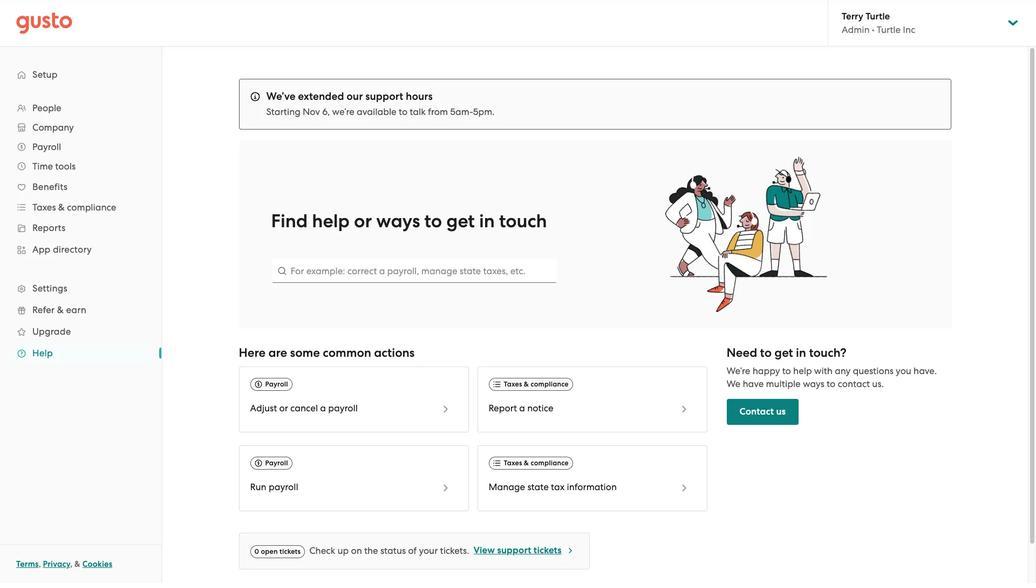 Task type: locate. For each thing, give the bounding box(es) containing it.
compliance up notice
[[531, 380, 569, 388]]

talk
[[410, 106, 426, 117]]

0 open tickets
[[255, 547, 301, 556]]

0 horizontal spatial ,
[[39, 559, 41, 569]]

have.
[[914, 366, 937, 376]]

of
[[408, 545, 417, 556]]

report
[[489, 403, 517, 414]]

compliance up reports link
[[67, 202, 116, 213]]

1 horizontal spatial tickets
[[534, 545, 562, 556]]

1 vertical spatial help
[[794, 366, 812, 376]]

taxes & compliance up reports link
[[32, 202, 116, 213]]

settings link
[[11, 279, 151, 298]]

support
[[366, 90, 403, 103], [497, 545, 532, 556]]

1 vertical spatial payroll
[[265, 380, 288, 388]]

6,
[[322, 106, 330, 117]]

people button
[[11, 98, 151, 118]]

payroll up time
[[32, 141, 61, 152]]

compliance inside dropdown button
[[67, 202, 116, 213]]

to
[[399, 106, 408, 117], [425, 210, 442, 232], [760, 346, 772, 360], [783, 366, 791, 376], [827, 379, 836, 389]]

5am
[[450, 106, 470, 117]]

refer & earn link
[[11, 300, 151, 320]]

gusto navigation element
[[0, 46, 161, 381]]

get
[[447, 210, 475, 232], [775, 346, 794, 360]]

1 horizontal spatial help
[[794, 366, 812, 376]]

manage state tax information
[[489, 482, 617, 492]]

1 vertical spatial compliance
[[531, 380, 569, 388]]

any
[[835, 366, 851, 376]]

0 vertical spatial payroll
[[32, 141, 61, 152]]

payroll right run
[[269, 482, 298, 492]]

compliance up manage state tax information
[[531, 459, 569, 467]]

actions
[[374, 346, 415, 360]]

contact
[[740, 406, 774, 417]]

0 horizontal spatial support
[[366, 90, 403, 103]]

payroll
[[328, 403, 358, 414], [269, 482, 298, 492]]

compliance
[[67, 202, 116, 213], [531, 380, 569, 388], [531, 459, 569, 467]]

to left talk
[[399, 106, 408, 117]]

help
[[312, 210, 350, 232], [794, 366, 812, 376]]

adjust or cancel a payroll
[[250, 403, 358, 414]]

tickets for 0 open tickets
[[280, 547, 301, 556]]

cookies
[[82, 559, 112, 569]]

to down with
[[827, 379, 836, 389]]

turtle up •
[[866, 11, 890, 22]]

& up report a notice on the bottom of page
[[524, 380, 529, 388]]

refer
[[32, 304, 55, 315]]

payroll right cancel
[[328, 403, 358, 414]]

0 vertical spatial taxes & compliance
[[32, 202, 116, 213]]

reports link
[[11, 218, 151, 238]]

find
[[271, 210, 308, 232]]

help link
[[11, 343, 151, 363]]

taxes & compliance up notice
[[504, 380, 569, 388]]

a left notice
[[520, 403, 525, 414]]

taxes & compliance up state
[[504, 459, 569, 467]]

taxes up report a notice on the bottom of page
[[504, 380, 522, 388]]

1 horizontal spatial a
[[520, 403, 525, 414]]

1 horizontal spatial ways
[[803, 379, 825, 389]]

1 horizontal spatial payroll
[[328, 403, 358, 414]]

admin
[[842, 24, 870, 35]]

&
[[58, 202, 65, 213], [57, 304, 64, 315], [524, 380, 529, 388], [524, 459, 529, 467], [75, 559, 80, 569]]

1 vertical spatial or
[[279, 403, 288, 414]]

starting nov 6, we're available to talk from 5am - 5pm .
[[266, 106, 495, 117]]

in left touch
[[479, 210, 495, 232]]

we
[[727, 379, 741, 389]]

to up multiple
[[783, 366, 791, 376]]

1 horizontal spatial get
[[775, 346, 794, 360]]

0 vertical spatial in
[[479, 210, 495, 232]]

list
[[0, 98, 161, 364]]

we're
[[727, 366, 751, 376]]

0 horizontal spatial ways
[[376, 210, 420, 232]]

0 horizontal spatial a
[[320, 403, 326, 414]]

1 vertical spatial support
[[497, 545, 532, 556]]

run payroll
[[250, 482, 298, 492]]

with
[[815, 366, 833, 376]]

1 horizontal spatial in
[[796, 346, 807, 360]]

ways up for example: correct a payroll, manage state taxes, etc. field
[[376, 210, 420, 232]]

1 vertical spatial get
[[775, 346, 794, 360]]

0 vertical spatial taxes
[[32, 202, 56, 213]]

help left with
[[794, 366, 812, 376]]

2 vertical spatial taxes & compliance
[[504, 459, 569, 467]]

payroll
[[32, 141, 61, 152], [265, 380, 288, 388], [265, 459, 288, 467]]

, left privacy at bottom
[[39, 559, 41, 569]]

2 vertical spatial taxes
[[504, 459, 522, 467]]

a
[[320, 403, 326, 414], [520, 403, 525, 414]]

our
[[347, 90, 363, 103]]

compliance for manage
[[531, 459, 569, 467]]

0 horizontal spatial payroll
[[269, 482, 298, 492]]

list containing people
[[0, 98, 161, 364]]

turtle
[[866, 11, 890, 22], [877, 24, 901, 35]]

app
[[32, 244, 50, 255]]

ways down with
[[803, 379, 825, 389]]

ways inside need to get in touch? we're happy to help with any questions you have. we have multiple ways to contact us.
[[803, 379, 825, 389]]

tools
[[55, 161, 76, 172]]

in left touch?
[[796, 346, 807, 360]]

home image
[[16, 12, 72, 34]]

0 horizontal spatial tickets
[[280, 547, 301, 556]]

turtle right •
[[877, 24, 901, 35]]

terms , privacy , & cookies
[[16, 559, 112, 569]]

ways
[[376, 210, 420, 232], [803, 379, 825, 389]]

2 a from the left
[[520, 403, 525, 414]]

1 a from the left
[[320, 403, 326, 414]]

or
[[354, 210, 372, 232], [279, 403, 288, 414]]

support right view
[[497, 545, 532, 556]]

to inside we've extended our support hours alert
[[399, 106, 408, 117]]

time tools button
[[11, 157, 151, 176]]

0 vertical spatial get
[[447, 210, 475, 232]]

1 horizontal spatial or
[[354, 210, 372, 232]]

1 vertical spatial taxes & compliance
[[504, 380, 569, 388]]

taxes
[[32, 202, 56, 213], [504, 380, 522, 388], [504, 459, 522, 467]]

0 vertical spatial support
[[366, 90, 403, 103]]

1 vertical spatial taxes
[[504, 380, 522, 388]]

support up starting nov 6, we're available to talk from 5am - 5pm .
[[366, 90, 403, 103]]

taxes up reports
[[32, 202, 56, 213]]

happy
[[753, 366, 780, 376]]

contact us
[[740, 406, 786, 417]]

common
[[323, 346, 371, 360]]

, left the cookies button
[[70, 559, 73, 569]]

payroll up adjust
[[265, 380, 288, 388]]

1 vertical spatial ways
[[803, 379, 825, 389]]

2 vertical spatial payroll
[[265, 459, 288, 467]]

notice
[[528, 403, 554, 414]]

1 vertical spatial in
[[796, 346, 807, 360]]

view support tickets
[[474, 545, 562, 556]]

2 vertical spatial compliance
[[531, 459, 569, 467]]

payroll inside dropdown button
[[32, 141, 61, 152]]

payroll up run payroll at the left of page
[[265, 459, 288, 467]]

0 vertical spatial help
[[312, 210, 350, 232]]

people
[[32, 103, 61, 113]]

cookies button
[[82, 558, 112, 571]]

benefits link
[[11, 177, 151, 197]]

1 horizontal spatial support
[[497, 545, 532, 556]]

multiple
[[766, 379, 801, 389]]

& down benefits
[[58, 202, 65, 213]]

1 vertical spatial payroll
[[269, 482, 298, 492]]

need to get in touch? we're happy to help with any questions you have. we have multiple ways to contact us.
[[727, 346, 937, 389]]

in inside need to get in touch? we're happy to help with any questions you have. we have multiple ways to contact us.
[[796, 346, 807, 360]]

0 vertical spatial or
[[354, 210, 372, 232]]

to up for example: correct a payroll, manage state taxes, etc. field
[[425, 210, 442, 232]]

,
[[39, 559, 41, 569], [70, 559, 73, 569]]

us.
[[873, 379, 884, 389]]

0 vertical spatial compliance
[[67, 202, 116, 213]]

a right cancel
[[320, 403, 326, 414]]

reports
[[32, 222, 66, 233]]

available
[[357, 106, 397, 117]]

we've extended our support hours alert
[[239, 79, 952, 130]]

taxes up manage
[[504, 459, 522, 467]]

terry
[[842, 11, 864, 22]]

setup link
[[11, 65, 151, 84]]

help right find
[[312, 210, 350, 232]]

1 horizontal spatial ,
[[70, 559, 73, 569]]



Task type: describe. For each thing, give the bounding box(es) containing it.
tax
[[551, 482, 565, 492]]

For example: correct a payroll, manage state taxes, etc. field
[[271, 259, 557, 283]]

need
[[727, 346, 758, 360]]

settings
[[32, 283, 67, 294]]

privacy link
[[43, 559, 70, 569]]

company button
[[11, 118, 151, 137]]

upgrade link
[[11, 322, 151, 341]]

we're
[[332, 106, 355, 117]]

0
[[255, 547, 259, 556]]

we've extended our support hours
[[266, 90, 433, 103]]

time
[[32, 161, 53, 172]]

& left the cookies button
[[75, 559, 80, 569]]

view
[[474, 545, 495, 556]]

-
[[470, 106, 473, 117]]

starting
[[266, 106, 301, 117]]

report a notice
[[489, 403, 554, 414]]

we've
[[266, 90, 296, 103]]

taxes & compliance for manage
[[504, 459, 569, 467]]

us
[[777, 406, 786, 417]]

touch
[[499, 210, 547, 232]]

open
[[261, 547, 278, 556]]

.
[[493, 106, 495, 117]]

extended
[[298, 90, 344, 103]]

state
[[528, 482, 549, 492]]

1 , from the left
[[39, 559, 41, 569]]

2 , from the left
[[70, 559, 73, 569]]

taxes for report
[[504, 380, 522, 388]]

here are some common actions
[[239, 346, 415, 360]]

get inside need to get in touch? we're happy to help with any questions you have. we have multiple ways to contact us.
[[775, 346, 794, 360]]

check
[[309, 545, 335, 556]]

here
[[239, 346, 266, 360]]

questions
[[853, 366, 894, 376]]

compliance for report
[[531, 380, 569, 388]]

help
[[32, 348, 53, 358]]

from
[[428, 106, 448, 117]]

& inside dropdown button
[[58, 202, 65, 213]]

adjust
[[250, 403, 277, 414]]

cancel
[[290, 403, 318, 414]]

have
[[743, 379, 764, 389]]

taxes inside dropdown button
[[32, 202, 56, 213]]

0 horizontal spatial get
[[447, 210, 475, 232]]

payroll for run
[[265, 459, 288, 467]]

the
[[364, 545, 378, 556]]

0 vertical spatial payroll
[[328, 403, 358, 414]]

0 vertical spatial turtle
[[866, 11, 890, 22]]

your
[[419, 545, 438, 556]]

some
[[290, 346, 320, 360]]

on
[[351, 545, 362, 556]]

contact
[[838, 379, 870, 389]]

5pm
[[473, 106, 493, 117]]

0 horizontal spatial in
[[479, 210, 495, 232]]

& up state
[[524, 459, 529, 467]]

manage
[[489, 482, 525, 492]]

find help or ways to get in touch
[[271, 210, 547, 232]]

hours
[[406, 90, 433, 103]]

terms link
[[16, 559, 39, 569]]

0 horizontal spatial or
[[279, 403, 288, 414]]

help inside need to get in touch? we're happy to help with any questions you have. we have multiple ways to contact us.
[[794, 366, 812, 376]]

taxes & compliance inside dropdown button
[[32, 202, 116, 213]]

nov
[[303, 106, 320, 117]]

setup
[[32, 69, 58, 80]]

privacy
[[43, 559, 70, 569]]

touch?
[[809, 346, 847, 360]]

check up on the status of your tickets.
[[309, 545, 470, 556]]

tickets for view support tickets
[[534, 545, 562, 556]]

& left "earn"
[[57, 304, 64, 315]]

benefits
[[32, 181, 68, 192]]

to up happy in the bottom right of the page
[[760, 346, 772, 360]]

app directory
[[32, 244, 92, 255]]

0 vertical spatial ways
[[376, 210, 420, 232]]

taxes & compliance button
[[11, 198, 151, 217]]

refer & earn
[[32, 304, 86, 315]]

upgrade
[[32, 326, 71, 337]]

terms
[[16, 559, 39, 569]]

taxes & compliance for report
[[504, 380, 569, 388]]

•
[[872, 24, 875, 35]]

contact us button
[[727, 399, 799, 425]]

time tools
[[32, 161, 76, 172]]

run
[[250, 482, 267, 492]]

are
[[269, 346, 287, 360]]

0 horizontal spatial help
[[312, 210, 350, 232]]

support inside alert
[[366, 90, 403, 103]]

1 vertical spatial turtle
[[877, 24, 901, 35]]

earn
[[66, 304, 86, 315]]

inc
[[903, 24, 916, 35]]

payroll for adjust
[[265, 380, 288, 388]]

directory
[[53, 244, 92, 255]]

company
[[32, 122, 74, 133]]

app directory link
[[11, 240, 151, 259]]

taxes for manage
[[504, 459, 522, 467]]

tickets.
[[440, 545, 470, 556]]



Task type: vqa. For each thing, say whether or not it's contained in the screenshot.
right business
no



